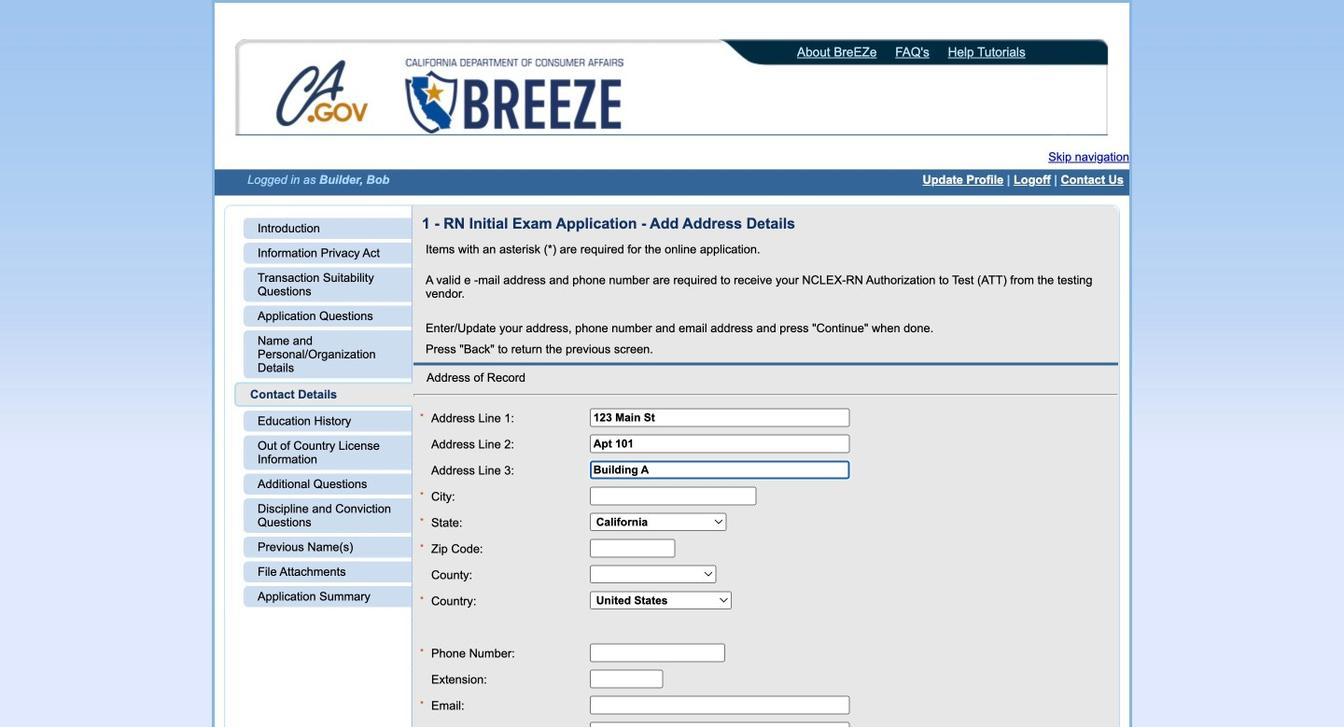 Task type: locate. For each thing, give the bounding box(es) containing it.
None text field
[[590, 434, 850, 453], [590, 696, 850, 714], [590, 722, 850, 727], [590, 434, 850, 453], [590, 696, 850, 714], [590, 722, 850, 727]]

None text field
[[590, 408, 850, 427], [590, 460, 850, 479], [590, 487, 756, 505], [590, 539, 675, 558], [590, 643, 725, 662], [590, 670, 663, 688], [590, 408, 850, 427], [590, 460, 850, 479], [590, 487, 756, 505], [590, 539, 675, 558], [590, 643, 725, 662], [590, 670, 663, 688]]



Task type: describe. For each thing, give the bounding box(es) containing it.
ca.gov image
[[275, 59, 371, 132]]

state of california breeze image
[[401, 59, 627, 133]]



Task type: vqa. For each thing, say whether or not it's contained in the screenshot.
  option
no



